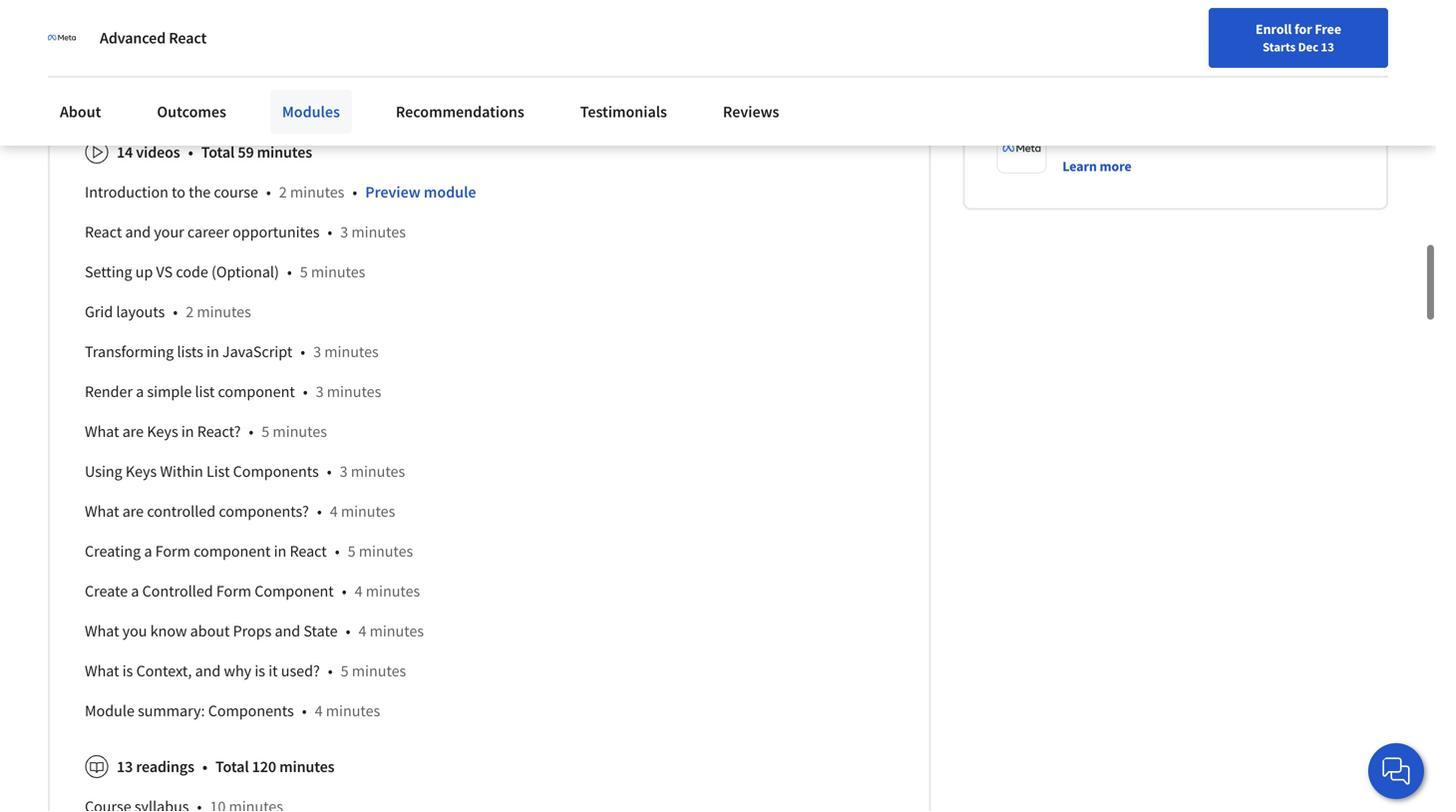 Task type: locate. For each thing, give the bounding box(es) containing it.
are up creating
[[122, 502, 144, 522]]

is left context,
[[122, 661, 133, 681]]

in up the component
[[274, 541, 287, 561]]

0 vertical spatial videos
[[136, 39, 179, 59]]

4 down 'used?'
[[315, 701, 323, 721]]

13 down free
[[1322, 39, 1335, 55]]

2 what from the top
[[85, 502, 119, 522]]

a right creating
[[144, 541, 152, 561]]

1 horizontal spatial and
[[195, 661, 221, 681]]

component
[[255, 581, 334, 601]]

2 videos from the top
[[136, 142, 180, 162]]

recommendations
[[396, 102, 525, 122]]

4 right the component
[[355, 581, 363, 601]]

videos up 'to'
[[136, 142, 180, 162]]

• up state in the left bottom of the page
[[335, 541, 340, 561]]

0 vertical spatial 14 videos
[[117, 39, 179, 59]]

0 vertical spatial 13
[[1322, 39, 1335, 55]]

1 vertical spatial are
[[122, 502, 144, 522]]

• down 'used?'
[[302, 701, 307, 721]]

2 up opportunites
[[279, 182, 287, 202]]

0 horizontal spatial is
[[122, 661, 133, 681]]

2 14 videos from the top
[[117, 142, 180, 162]]

1 is from the left
[[122, 661, 133, 681]]

create
[[85, 581, 128, 601]]

13 left readings
[[117, 757, 133, 777]]

584,234 learners
[[1151, 1, 1246, 19]]

react
[[169, 28, 207, 48], [85, 222, 122, 242], [290, 541, 327, 561]]

by
[[1065, 74, 1086, 98]]

grid layouts • 2 minutes
[[85, 302, 251, 322]]

and left why
[[195, 661, 221, 681]]

transforming
[[85, 342, 174, 362]]

what
[[85, 422, 119, 442], [85, 502, 119, 522], [85, 621, 119, 641], [85, 661, 119, 681]]

0 vertical spatial components
[[233, 462, 319, 482]]

0 vertical spatial module
[[205, 86, 251, 103]]

0 vertical spatial total
[[201, 142, 235, 162]]

what for what are controlled components?
[[85, 502, 119, 522]]

grid
[[85, 302, 113, 322]]

1 horizontal spatial 13
[[1322, 39, 1335, 55]]

module summary: components • 4 minutes
[[85, 701, 380, 721]]

what are controlled components? • 4 minutes
[[85, 502, 395, 522]]

info
[[140, 86, 163, 103]]

keys
[[147, 422, 178, 442], [126, 462, 157, 482]]

lists
[[177, 342, 203, 362]]

1 vertical spatial a
[[144, 541, 152, 561]]

• right components?
[[317, 502, 322, 522]]

0 horizontal spatial react
[[85, 222, 122, 242]]

the
[[189, 182, 211, 202]]

0 vertical spatial 2
[[279, 182, 287, 202]]

render
[[85, 382, 133, 402]]

2
[[279, 182, 287, 202], [186, 302, 194, 322]]

create a controlled form component • 4 minutes
[[85, 581, 420, 601]]

advanced react
[[100, 28, 207, 48]]

0 vertical spatial a
[[136, 382, 144, 402]]

advanced
[[100, 28, 166, 48]]

learn more
[[1063, 157, 1132, 175]]

1 14 videos from the top
[[117, 39, 179, 59]]

1 are from the top
[[122, 422, 144, 442]]

4 what from the top
[[85, 661, 119, 681]]

584,234
[[1151, 1, 1196, 19]]

0 vertical spatial 14
[[117, 39, 133, 59]]

simple
[[147, 382, 192, 402]]

0 vertical spatial are
[[122, 422, 144, 442]]

0 vertical spatial in
[[207, 342, 219, 362]]

• right 'used?'
[[328, 661, 333, 681]]

about right know
[[190, 621, 230, 641]]

13 inside hide info about module content region
[[117, 757, 133, 777]]

2 14 from the top
[[117, 142, 133, 162]]

about link
[[48, 90, 113, 134]]

2 up lists
[[186, 302, 194, 322]]

menu item
[[1055, 20, 1184, 85]]

2 vertical spatial a
[[131, 581, 139, 601]]

• down outcomes
[[188, 142, 193, 162]]

what are keys in react? • 5 minutes
[[85, 422, 327, 442]]

your
[[154, 222, 184, 242]]

what down using
[[85, 502, 119, 522]]

using keys within list components • 3 minutes
[[85, 462, 405, 482]]

in
[[207, 342, 219, 362], [181, 422, 194, 442], [274, 541, 287, 561]]

component down javascript at top left
[[218, 382, 295, 402]]

2 vertical spatial in
[[274, 541, 287, 561]]

0 vertical spatial component
[[218, 382, 295, 402]]

1 horizontal spatial in
[[207, 342, 219, 362]]

components down what is context, and why is it used? • 5 minutes
[[208, 701, 294, 721]]

module
[[205, 86, 251, 103], [424, 182, 476, 202]]

module inside the hide info about module content dropdown button
[[205, 86, 251, 103]]

2 horizontal spatial react
[[290, 541, 327, 561]]

testimonials
[[580, 102, 667, 122]]

videos up info
[[136, 39, 179, 59]]

what left you
[[85, 621, 119, 641]]

keys down simple
[[147, 422, 178, 442]]

1 what from the top
[[85, 422, 119, 442]]

14 videos up introduction
[[117, 142, 180, 162]]

14 up 'hide'
[[117, 39, 133, 59]]

is left it
[[255, 661, 265, 681]]

1 vertical spatial about
[[190, 621, 230, 641]]

14 up introduction
[[117, 142, 133, 162]]

2 vertical spatial and
[[195, 661, 221, 681]]

learn more button
[[1063, 156, 1132, 176]]

1 vertical spatial and
[[275, 621, 301, 641]]

code
[[176, 262, 208, 282]]

and
[[125, 222, 151, 242], [275, 621, 301, 641], [195, 661, 221, 681]]

1 horizontal spatial module
[[424, 182, 476, 202]]

13 inside enroll for free starts dec 13
[[1322, 39, 1335, 55]]

1 vertical spatial react
[[85, 222, 122, 242]]

components
[[233, 462, 319, 482], [208, 701, 294, 721]]

up
[[135, 262, 153, 282]]

react up setting at top
[[85, 222, 122, 242]]

• up what are controlled components? • 4 minutes
[[327, 462, 332, 482]]

meta image
[[48, 24, 76, 52]]

what for what you know about props and state
[[85, 621, 119, 641]]

form
[[155, 541, 190, 561], [216, 581, 251, 601]]

1 vertical spatial form
[[216, 581, 251, 601]]

starts
[[1263, 39, 1296, 55]]

1 vertical spatial in
[[181, 422, 194, 442]]

react right advanced
[[169, 28, 207, 48]]

enroll
[[1256, 20, 1292, 38]]

0 horizontal spatial and
[[125, 222, 151, 242]]

4
[[330, 502, 338, 522], [355, 581, 363, 601], [359, 621, 367, 641], [315, 701, 323, 721]]

1 vertical spatial 14 videos
[[117, 142, 180, 162]]

• right opportunites
[[328, 222, 333, 242]]

keys right using
[[126, 462, 157, 482]]

is
[[122, 661, 133, 681], [255, 661, 265, 681]]

to
[[172, 182, 186, 202]]

14
[[117, 39, 133, 59], [117, 142, 133, 162]]

1 vertical spatial 13
[[117, 757, 133, 777]]

0 vertical spatial about
[[166, 86, 202, 103]]

• down transforming lists in javascript • 3 minutes
[[303, 382, 308, 402]]

what up using
[[85, 422, 119, 442]]

3 what from the top
[[85, 621, 119, 641]]

• left "preview" on the top left of the page
[[353, 182, 357, 202]]

1 vertical spatial 14
[[117, 142, 133, 162]]

creating a form component in react • 5 minutes
[[85, 541, 413, 561]]

are for controlled
[[122, 502, 144, 522]]

3 for render a simple list component
[[316, 382, 324, 402]]

1 vertical spatial component
[[194, 541, 271, 561]]

• right course on the top left of page
[[266, 182, 271, 202]]

learners
[[1199, 1, 1246, 19]]

a right create
[[131, 581, 139, 601]]

1 vertical spatial keys
[[126, 462, 157, 482]]

minutes
[[257, 142, 312, 162], [290, 182, 345, 202], [352, 222, 406, 242], [311, 262, 366, 282], [197, 302, 251, 322], [325, 342, 379, 362], [327, 382, 381, 402], [273, 422, 327, 442], [351, 462, 405, 482], [341, 502, 395, 522], [359, 541, 413, 561], [366, 581, 420, 601], [370, 621, 424, 641], [352, 661, 406, 681], [326, 701, 380, 721], [279, 757, 335, 777]]

a
[[136, 382, 144, 402], [144, 541, 152, 561], [131, 581, 139, 601]]

module left 'content'
[[205, 86, 251, 103]]

3 for react and your career opportunites
[[340, 222, 348, 242]]

react up the component
[[290, 541, 327, 561]]

0 horizontal spatial 13
[[117, 757, 133, 777]]

components up components?
[[233, 462, 319, 482]]

14 inside hide info about module content region
[[117, 142, 133, 162]]

react?
[[197, 422, 241, 442]]

0 vertical spatial react
[[169, 28, 207, 48]]

0 vertical spatial keys
[[147, 422, 178, 442]]

1 horizontal spatial is
[[255, 661, 265, 681]]

info about module content element
[[77, 69, 894, 811]]

and left state in the left bottom of the page
[[275, 621, 301, 641]]

list
[[195, 382, 215, 402]]

0 horizontal spatial in
[[181, 422, 194, 442]]

1 vertical spatial total
[[216, 757, 249, 777]]

• right readings
[[202, 757, 208, 777]]

form down creating a form component in react • 5 minutes
[[216, 581, 251, 601]]

a left simple
[[136, 382, 144, 402]]

outcomes
[[157, 102, 226, 122]]

about right info
[[166, 86, 202, 103]]

are for keys
[[122, 422, 144, 442]]

in right lists
[[207, 342, 219, 362]]

what for what is context, and why is it used?
[[85, 661, 119, 681]]

• down opportunites
[[287, 262, 292, 282]]

videos
[[136, 39, 179, 59], [136, 142, 180, 162]]

are down render
[[122, 422, 144, 442]]

what up module
[[85, 661, 119, 681]]

total
[[201, 142, 235, 162], [216, 757, 249, 777]]

• right layouts
[[173, 302, 178, 322]]

component
[[218, 382, 295, 402], [194, 541, 271, 561]]

1 horizontal spatial form
[[216, 581, 251, 601]]

in left "react?"
[[181, 422, 194, 442]]

and left your
[[125, 222, 151, 242]]

0 horizontal spatial 2
[[186, 302, 194, 322]]

total for total 59 minutes
[[201, 142, 235, 162]]

hide info about module content region
[[85, 124, 894, 811]]

module inside hide info about module content region
[[424, 182, 476, 202]]

render a simple list component • 3 minutes
[[85, 382, 381, 402]]

13
[[1322, 39, 1335, 55], [117, 757, 133, 777]]

1 vertical spatial videos
[[136, 142, 180, 162]]

0 vertical spatial form
[[155, 541, 190, 561]]

13 readings
[[117, 757, 194, 777]]

form up controlled
[[155, 541, 190, 561]]

module right "preview" on the top left of the page
[[424, 182, 476, 202]]

javascript
[[222, 342, 293, 362]]

coursera image
[[24, 16, 151, 48]]

total left '59'
[[201, 142, 235, 162]]

14 videos up info
[[117, 39, 179, 59]]

2 are from the top
[[122, 502, 144, 522]]

0 horizontal spatial module
[[205, 86, 251, 103]]

5
[[300, 262, 308, 282], [262, 422, 270, 442], [348, 541, 356, 561], [341, 661, 349, 681]]

1 14 from the top
[[117, 39, 133, 59]]

course
[[214, 182, 258, 202]]

free
[[1315, 20, 1342, 38]]

total left 120
[[216, 757, 249, 777]]

1 horizontal spatial react
[[169, 28, 207, 48]]

2 is from the left
[[255, 661, 265, 681]]

component down what are controlled components? • 4 minutes
[[194, 541, 271, 561]]

meta
[[1063, 126, 1096, 146]]

readings
[[136, 757, 194, 777]]

1 vertical spatial module
[[424, 182, 476, 202]]



Task type: vqa. For each thing, say whether or not it's contained in the screenshot.


Task type: describe. For each thing, give the bounding box(es) containing it.
more
[[1100, 157, 1132, 175]]

layouts
[[116, 302, 165, 322]]

you
[[122, 621, 147, 641]]

• right javascript at top left
[[301, 342, 305, 362]]

offered
[[997, 74, 1061, 98]]

modules
[[282, 102, 340, 122]]

about
[[60, 102, 101, 122]]

introduction
[[85, 182, 169, 202]]

reviews link
[[711, 90, 792, 134]]

hide
[[109, 86, 137, 103]]

transforming lists in javascript • 3 minutes
[[85, 342, 379, 362]]

• right "react?"
[[249, 422, 254, 442]]

a for controlled
[[131, 581, 139, 601]]

hide info about module content
[[109, 86, 301, 103]]

modules link
[[270, 90, 352, 134]]

• total 59 minutes
[[188, 142, 312, 162]]

context,
[[136, 661, 192, 681]]

a for form
[[144, 541, 152, 561]]

1 vertical spatial 2
[[186, 302, 194, 322]]

vs
[[156, 262, 173, 282]]

0 vertical spatial and
[[125, 222, 151, 242]]

know
[[150, 621, 187, 641]]

using
[[85, 462, 122, 482]]

within
[[160, 462, 203, 482]]

introduction to the course • 2 minutes • preview module
[[85, 182, 476, 202]]

outcomes link
[[145, 90, 238, 134]]

why
[[224, 661, 252, 681]]

(optional)
[[212, 262, 279, 282]]

• total 120 minutes
[[202, 757, 335, 777]]

creating
[[85, 541, 141, 561]]

14 videos inside hide info about module content region
[[117, 142, 180, 162]]

preview
[[365, 182, 421, 202]]

for
[[1295, 20, 1313, 38]]

hide info about module content button
[[77, 77, 308, 112]]

used?
[[281, 661, 320, 681]]

learn
[[1063, 157, 1097, 175]]

1 vertical spatial components
[[208, 701, 294, 721]]

setting
[[85, 262, 132, 282]]

dec
[[1299, 39, 1319, 55]]

a for simple
[[136, 382, 144, 402]]

testimonials link
[[568, 90, 679, 134]]

show notifications image
[[1205, 25, 1229, 49]]

reviews
[[723, 102, 780, 122]]

about inside dropdown button
[[166, 86, 202, 103]]

components?
[[219, 502, 309, 522]]

what you know about props and state • 4 minutes
[[85, 621, 424, 641]]

total for total 120 minutes
[[216, 757, 249, 777]]

59
[[238, 142, 254, 162]]

enroll for free starts dec 13
[[1256, 20, 1342, 55]]

offered by
[[997, 74, 1086, 98]]

recommendations link
[[384, 90, 537, 134]]

chat with us image
[[1381, 755, 1413, 787]]

about inside region
[[190, 621, 230, 641]]

1 horizontal spatial 2
[[279, 182, 287, 202]]

2 horizontal spatial and
[[275, 621, 301, 641]]

0 horizontal spatial form
[[155, 541, 190, 561]]

what for what are keys in react?
[[85, 422, 119, 442]]

career
[[187, 222, 229, 242]]

module
[[85, 701, 135, 721]]

content
[[254, 86, 301, 103]]

3 for using keys within list components
[[340, 462, 348, 482]]

opportunites
[[233, 222, 320, 242]]

1 videos from the top
[[136, 39, 179, 59]]

react and your career opportunites • 3 minutes
[[85, 222, 406, 242]]

it
[[269, 661, 278, 681]]

videos inside hide info about module content region
[[136, 142, 180, 162]]

4 right components?
[[330, 502, 338, 522]]

setting up vs code (optional) • 5 minutes
[[85, 262, 366, 282]]

controlled
[[147, 502, 216, 522]]

props
[[233, 621, 272, 641]]

what is context, and why is it used? • 5 minutes
[[85, 661, 406, 681]]

• right state in the left bottom of the page
[[346, 621, 351, 641]]

list
[[206, 462, 230, 482]]

• right the component
[[342, 581, 347, 601]]

2 vertical spatial react
[[290, 541, 327, 561]]

4 right state in the left bottom of the page
[[359, 621, 367, 641]]

120
[[252, 757, 276, 777]]

state
[[304, 621, 338, 641]]

summary:
[[138, 701, 205, 721]]

2 horizontal spatial in
[[274, 541, 287, 561]]

controlled
[[142, 581, 213, 601]]

preview module link
[[365, 182, 476, 202]]

meta link
[[1063, 124, 1096, 148]]



